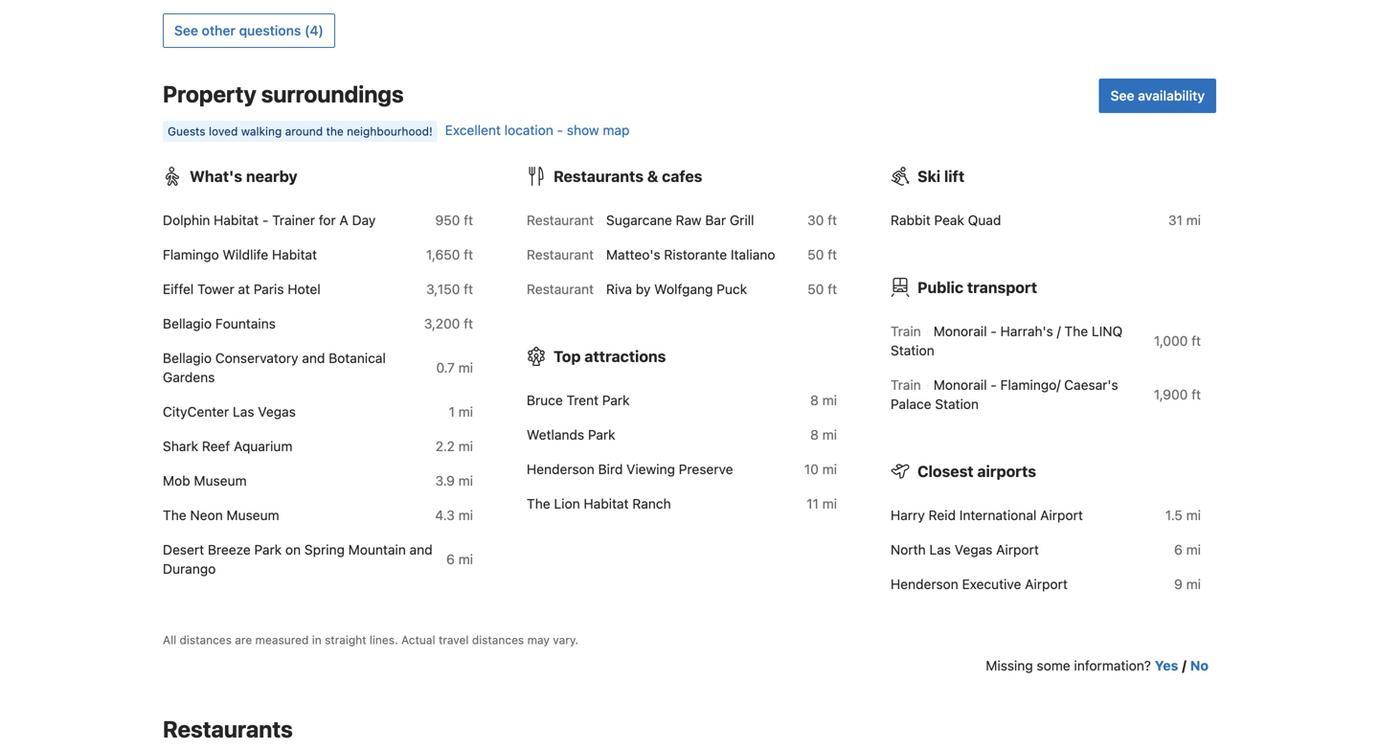 Task type: locate. For each thing, give the bounding box(es) containing it.
property surroundings
[[163, 81, 404, 107]]

1 vertical spatial 50
[[808, 281, 824, 297]]

1 vertical spatial station
[[935, 396, 979, 412]]

1 vertical spatial habitat
[[272, 247, 317, 263]]

1 vertical spatial henderson
[[891, 576, 959, 592]]

museum up the neon museum
[[194, 473, 247, 489]]

restaurants down 'are'
[[163, 716, 293, 742]]

- inside monorail - flamingo/ caesar's palace station
[[991, 377, 997, 393]]

monorail for harrah's
[[934, 324, 987, 339]]

restaurant left the sugarcane
[[527, 212, 594, 228]]

0 horizontal spatial 6 mi
[[447, 552, 473, 567]]

restaurants & cafes
[[554, 167, 703, 186]]

restaurant for sugarcane raw bar grill
[[527, 212, 594, 228]]

1 vertical spatial restaurant
[[527, 247, 594, 263]]

0 vertical spatial museum
[[194, 473, 247, 489]]

3.9 mi
[[435, 473, 473, 489]]

1,900
[[1154, 387, 1188, 403]]

3.9
[[435, 473, 455, 489]]

other
[[202, 23, 236, 39]]

airport
[[1041, 507, 1083, 523], [997, 542, 1039, 558], [1025, 576, 1068, 592]]

1 monorail from the top
[[934, 324, 987, 339]]

0 horizontal spatial /
[[1057, 324, 1061, 339]]

see left availability
[[1111, 88, 1135, 104]]

train up palace in the bottom right of the page
[[891, 377, 921, 393]]

airport for harry reid international airport
[[1041, 507, 1083, 523]]

walking
[[241, 125, 282, 138]]

mi for shark reef aquarium
[[459, 438, 473, 454]]

park left on
[[254, 542, 282, 558]]

station
[[891, 343, 935, 358], [935, 396, 979, 412]]

see left other
[[174, 23, 198, 39]]

0 vertical spatial las
[[233, 404, 254, 420]]

2 vertical spatial habitat
[[584, 496, 629, 512]]

see
[[174, 23, 198, 39], [1111, 88, 1135, 104]]

restaurant left riva
[[527, 281, 594, 297]]

30 ft
[[808, 212, 837, 228]]

palace
[[891, 396, 932, 412]]

mi
[[1187, 212, 1201, 228], [459, 360, 473, 376], [823, 393, 837, 408], [459, 404, 473, 420], [823, 427, 837, 443], [459, 438, 473, 454], [823, 461, 837, 477], [459, 473, 473, 489], [823, 496, 837, 512], [459, 507, 473, 523], [1187, 507, 1201, 523], [1187, 542, 1201, 558], [459, 552, 473, 567], [1187, 576, 1201, 592]]

excellent
[[445, 122, 501, 138]]

1 vertical spatial museum
[[227, 507, 279, 523]]

harrah's
[[1001, 324, 1054, 339]]

distances left "may"
[[472, 633, 524, 647]]

1 horizontal spatial las
[[930, 542, 951, 558]]

park up the bird on the bottom left of page
[[588, 427, 616, 443]]

1 8 mi from the top
[[811, 393, 837, 408]]

&
[[647, 167, 659, 186]]

train for monorail - flamingo/ caesar's palace station
[[891, 377, 921, 393]]

0 vertical spatial airport
[[1041, 507, 1083, 523]]

0 vertical spatial /
[[1057, 324, 1061, 339]]

0.7 mi
[[436, 360, 473, 376]]

1 vertical spatial and
[[410, 542, 433, 558]]

at
[[238, 281, 250, 297]]

0 vertical spatial station
[[891, 343, 935, 358]]

monorail - harrah's / the linq station
[[891, 324, 1123, 358]]

1 vertical spatial see
[[1111, 88, 1135, 104]]

park for bruce trent park
[[602, 393, 630, 408]]

airport right executive
[[1025, 576, 1068, 592]]

/ left no
[[1183, 658, 1187, 673]]

1 horizontal spatial henderson
[[891, 576, 959, 592]]

1 horizontal spatial restaurants
[[554, 167, 644, 186]]

habitat down the bird on the bottom left of page
[[584, 496, 629, 512]]

henderson down wetlands
[[527, 461, 595, 477]]

what's
[[190, 167, 242, 186]]

1 vertical spatial 50 ft
[[808, 281, 837, 297]]

31
[[1169, 212, 1183, 228]]

see availability button
[[1099, 79, 1217, 113]]

restaurants down show
[[554, 167, 644, 186]]

lion
[[554, 496, 580, 512]]

2 horizontal spatial the
[[1065, 324, 1088, 339]]

station inside monorail - flamingo/ caesar's palace station
[[935, 396, 979, 412]]

/ inside monorail - harrah's / the linq station
[[1057, 324, 1061, 339]]

2 50 from the top
[[808, 281, 824, 297]]

1 horizontal spatial 6 mi
[[1175, 542, 1201, 558]]

monorail - flamingo/ caesar's palace station
[[891, 377, 1119, 412]]

executive
[[962, 576, 1022, 592]]

50 ft for riva by wolfgang puck
[[808, 281, 837, 297]]

6 mi down 4.3 mi
[[447, 552, 473, 567]]

1 horizontal spatial vegas
[[955, 542, 993, 558]]

excellent location - show map link
[[445, 122, 630, 138]]

museum up breeze
[[227, 507, 279, 523]]

neighbourhood!
[[347, 125, 433, 138]]

neon
[[190, 507, 223, 523]]

0 vertical spatial 50 ft
[[808, 247, 837, 263]]

monorail down monorail - harrah's / the linq station on the right of the page
[[934, 377, 987, 393]]

ristorante
[[664, 247, 727, 263]]

2 train from the top
[[891, 377, 921, 393]]

restaurant for matteo's ristorante italiano
[[527, 247, 594, 263]]

bellagio down eiffel
[[163, 316, 212, 332]]

park right trent
[[602, 393, 630, 408]]

italiano
[[731, 247, 776, 263]]

public
[[918, 279, 964, 297]]

1 horizontal spatial station
[[935, 396, 979, 412]]

2 monorail from the top
[[934, 377, 987, 393]]

0 vertical spatial park
[[602, 393, 630, 408]]

monorail inside monorail - flamingo/ caesar's palace station
[[934, 377, 987, 393]]

bellagio up gardens
[[163, 350, 212, 366]]

1 vertical spatial restaurants
[[163, 716, 293, 742]]

- left show
[[557, 122, 563, 138]]

top
[[554, 347, 581, 366]]

1 vertical spatial train
[[891, 377, 921, 393]]

2 bellagio from the top
[[163, 350, 212, 366]]

bellagio for bellagio fountains
[[163, 316, 212, 332]]

a
[[340, 212, 349, 228]]

the left linq
[[1065, 324, 1088, 339]]

1 horizontal spatial and
[[410, 542, 433, 558]]

0 horizontal spatial see
[[174, 23, 198, 39]]

1 50 ft from the top
[[808, 247, 837, 263]]

8 for wetlands park
[[811, 427, 819, 443]]

restaurant left matteo's
[[527, 247, 594, 263]]

henderson executive airport
[[891, 576, 1068, 592]]

2 8 from the top
[[811, 427, 819, 443]]

1 50 from the top
[[808, 247, 824, 263]]

2 horizontal spatial habitat
[[584, 496, 629, 512]]

vegas up aquarium
[[258, 404, 296, 420]]

see for see availability
[[1111, 88, 1135, 104]]

0 vertical spatial 8 mi
[[811, 393, 837, 408]]

8 mi
[[811, 393, 837, 408], [811, 427, 837, 443]]

rabbit peak quad
[[891, 212, 1002, 228]]

airport right international
[[1041, 507, 1083, 523]]

0 vertical spatial train
[[891, 324, 921, 339]]

- left harrah's
[[991, 324, 997, 339]]

1,650
[[426, 247, 460, 263]]

conservatory
[[215, 350, 298, 366]]

/
[[1057, 324, 1061, 339], [1183, 658, 1187, 673]]

1 horizontal spatial 6
[[1175, 542, 1183, 558]]

bellagio inside bellagio conservatory and botanical gardens
[[163, 350, 212, 366]]

habitat up the flamingo wildlife habitat
[[214, 212, 259, 228]]

the left neon
[[163, 507, 186, 523]]

and
[[302, 350, 325, 366], [410, 542, 433, 558]]

park for desert breeze park on spring mountain and durango
[[254, 542, 282, 558]]

1 horizontal spatial the
[[527, 496, 551, 512]]

1 train from the top
[[891, 324, 921, 339]]

missing
[[986, 658, 1033, 673]]

1.5 mi
[[1166, 507, 1201, 523]]

see for see other questions (4)
[[174, 23, 198, 39]]

around
[[285, 125, 323, 138]]

0 vertical spatial bellagio
[[163, 316, 212, 332]]

park inside desert breeze park on spring mountain and durango
[[254, 542, 282, 558]]

1 horizontal spatial /
[[1183, 658, 1187, 673]]

airport down international
[[997, 542, 1039, 558]]

flamingo
[[163, 247, 219, 263]]

and right mountain
[[410, 542, 433, 558]]

(4)
[[305, 23, 324, 39]]

1 vertical spatial 8
[[811, 427, 819, 443]]

4.3 mi
[[435, 507, 473, 523]]

dolphin
[[163, 212, 210, 228]]

2 50 ft from the top
[[808, 281, 837, 297]]

11
[[807, 496, 819, 512]]

0 vertical spatial restaurant
[[527, 212, 594, 228]]

bellagio conservatory and botanical gardens
[[163, 350, 386, 385]]

1 8 from the top
[[811, 393, 819, 408]]

1 horizontal spatial habitat
[[272, 247, 317, 263]]

location
[[505, 122, 554, 138]]

all
[[163, 633, 176, 647]]

0 vertical spatial 50
[[808, 247, 824, 263]]

vegas up henderson executive airport
[[955, 542, 993, 558]]

travel
[[439, 633, 469, 647]]

0 horizontal spatial las
[[233, 404, 254, 420]]

vegas for citycenter
[[258, 404, 296, 420]]

sugarcane raw bar grill
[[606, 212, 754, 228]]

0 vertical spatial 8
[[811, 393, 819, 408]]

may
[[527, 633, 550, 647]]

mob
[[163, 473, 190, 489]]

1 vertical spatial las
[[930, 542, 951, 558]]

henderson
[[527, 461, 595, 477], [891, 576, 959, 592]]

riva by wolfgang puck
[[606, 281, 747, 297]]

the left "lion"
[[527, 496, 551, 512]]

2 vertical spatial airport
[[1025, 576, 1068, 592]]

questions
[[239, 23, 301, 39]]

the inside monorail - harrah's / the linq station
[[1065, 324, 1088, 339]]

surroundings
[[261, 81, 404, 107]]

las
[[233, 404, 254, 420], [930, 542, 951, 558]]

/ right harrah's
[[1057, 324, 1061, 339]]

desert breeze park on spring mountain and durango
[[163, 542, 433, 577]]

the for 11 mi
[[527, 496, 551, 512]]

1 vertical spatial 8 mi
[[811, 427, 837, 443]]

1 vertical spatial bellagio
[[163, 350, 212, 366]]

3,150 ft
[[426, 281, 473, 297]]

6 up 9
[[1175, 542, 1183, 558]]

top attractions
[[554, 347, 666, 366]]

mi for north las vegas airport
[[1187, 542, 1201, 558]]

0 horizontal spatial 6
[[447, 552, 455, 567]]

0 horizontal spatial station
[[891, 343, 935, 358]]

park
[[602, 393, 630, 408], [588, 427, 616, 443], [254, 542, 282, 558]]

50 for matteo's ristorante italiano
[[808, 247, 824, 263]]

ft
[[464, 212, 473, 228], [828, 212, 837, 228], [464, 247, 473, 263], [828, 247, 837, 263], [464, 281, 473, 297], [828, 281, 837, 297], [464, 316, 473, 332], [1192, 333, 1201, 349], [1192, 387, 1201, 403]]

bellagio for bellagio conservatory and botanical gardens
[[163, 350, 212, 366]]

0 vertical spatial and
[[302, 350, 325, 366]]

1 vertical spatial airport
[[997, 542, 1039, 558]]

some
[[1037, 658, 1071, 673]]

the
[[326, 125, 344, 138]]

and left botanical
[[302, 350, 325, 366]]

habitat down trainer
[[272, 247, 317, 263]]

0 vertical spatial monorail
[[934, 324, 987, 339]]

station inside monorail - harrah's / the linq station
[[891, 343, 935, 358]]

breeze
[[208, 542, 251, 558]]

1 vertical spatial vegas
[[955, 542, 993, 558]]

monorail inside monorail - harrah's / the linq station
[[934, 324, 987, 339]]

2 vertical spatial park
[[254, 542, 282, 558]]

north las vegas airport
[[891, 542, 1039, 558]]

0 horizontal spatial restaurants
[[163, 716, 293, 742]]

0 vertical spatial habitat
[[214, 212, 259, 228]]

2 vertical spatial restaurant
[[527, 281, 594, 297]]

50 ft
[[808, 247, 837, 263], [808, 281, 837, 297]]

0 horizontal spatial distances
[[180, 633, 232, 647]]

6 down 4.3 mi
[[447, 552, 455, 567]]

50
[[808, 247, 824, 263], [808, 281, 824, 297]]

las right north
[[930, 542, 951, 558]]

2 8 mi from the top
[[811, 427, 837, 443]]

2 restaurant from the top
[[527, 247, 594, 263]]

6 mi for north las vegas airport
[[1175, 542, 1201, 558]]

distances right all
[[180, 633, 232, 647]]

0 horizontal spatial the
[[163, 507, 186, 523]]

and inside bellagio conservatory and botanical gardens
[[302, 350, 325, 366]]

0 vertical spatial see
[[174, 23, 198, 39]]

train down public
[[891, 324, 921, 339]]

information?
[[1074, 658, 1151, 673]]

0 horizontal spatial vegas
[[258, 404, 296, 420]]

las up shark reef aquarium
[[233, 404, 254, 420]]

8 for bruce trent park
[[811, 393, 819, 408]]

1 restaurant from the top
[[527, 212, 594, 228]]

0 horizontal spatial and
[[302, 350, 325, 366]]

0 vertical spatial restaurants
[[554, 167, 644, 186]]

henderson down north
[[891, 576, 959, 592]]

tower
[[197, 281, 234, 297]]

transport
[[968, 279, 1038, 297]]

0 vertical spatial henderson
[[527, 461, 595, 477]]

9
[[1175, 576, 1183, 592]]

6 for north las vegas airport
[[1175, 542, 1183, 558]]

3 restaurant from the top
[[527, 281, 594, 297]]

0 vertical spatial vegas
[[258, 404, 296, 420]]

6 mi up 9 mi
[[1175, 542, 1201, 558]]

1 horizontal spatial see
[[1111, 88, 1135, 104]]

paris
[[254, 281, 284, 297]]

2 distances from the left
[[472, 633, 524, 647]]

monorail down public transport
[[934, 324, 987, 339]]

station up palace in the bottom right of the page
[[891, 343, 935, 358]]

hotel
[[288, 281, 321, 297]]

fountains
[[215, 316, 276, 332]]

0 horizontal spatial henderson
[[527, 461, 595, 477]]

dolphin habitat - trainer for a day
[[163, 212, 376, 228]]

1 bellagio from the top
[[163, 316, 212, 332]]

1 vertical spatial monorail
[[934, 377, 987, 393]]

in
[[312, 633, 322, 647]]

monorail
[[934, 324, 987, 339], [934, 377, 987, 393]]

station right palace in the bottom right of the page
[[935, 396, 979, 412]]

1 horizontal spatial distances
[[472, 633, 524, 647]]

restaurants for restaurants
[[163, 716, 293, 742]]

1,000 ft
[[1154, 333, 1201, 349]]

- left the flamingo/
[[991, 377, 997, 393]]



Task type: vqa. For each thing, say whether or not it's contained in the screenshot.
Room inside Superior Double Room 1 large double bed Only 1 room left at this price on our site
no



Task type: describe. For each thing, give the bounding box(es) containing it.
1,900 ft
[[1154, 387, 1201, 403]]

0.7
[[436, 360, 455, 376]]

mi for mob museum
[[459, 473, 473, 489]]

50 ft for matteo's ristorante italiano
[[808, 247, 837, 263]]

6 for desert breeze park on spring mountain and durango
[[447, 552, 455, 567]]

mountain
[[348, 542, 406, 558]]

straight
[[325, 633, 367, 647]]

rabbit
[[891, 212, 931, 228]]

monorail for flamingo/
[[934, 377, 987, 393]]

flamingo wildlife habitat
[[163, 247, 317, 263]]

property
[[163, 81, 256, 107]]

1 vertical spatial park
[[588, 427, 616, 443]]

3,150
[[426, 281, 460, 297]]

train for monorail - harrah's / the linq station
[[891, 324, 921, 339]]

trent
[[567, 393, 599, 408]]

2.2 mi
[[436, 438, 473, 454]]

- inside monorail - harrah's / the linq station
[[991, 324, 997, 339]]

attractions
[[585, 347, 666, 366]]

habitat for flamingo
[[272, 247, 317, 263]]

see other questions (4)
[[174, 23, 324, 39]]

1 mi
[[449, 404, 473, 420]]

henderson bird viewing preserve
[[527, 461, 733, 477]]

50 for riva by wolfgang puck
[[808, 281, 824, 297]]

for
[[319, 212, 336, 228]]

3,200
[[424, 316, 460, 332]]

see other questions (4) button
[[163, 14, 335, 48]]

vegas for north
[[955, 542, 993, 558]]

north
[[891, 542, 926, 558]]

mi for harry reid international airport
[[1187, 507, 1201, 523]]

bruce trent park
[[527, 393, 630, 408]]

las for citycenter
[[233, 404, 254, 420]]

durango
[[163, 561, 216, 577]]

1 vertical spatial /
[[1183, 658, 1187, 673]]

no
[[1191, 658, 1209, 673]]

1,650 ft
[[426, 247, 473, 263]]

raw
[[676, 212, 702, 228]]

habitat for the
[[584, 496, 629, 512]]

1 distances from the left
[[180, 633, 232, 647]]

yes
[[1155, 658, 1179, 673]]

nearby
[[246, 167, 298, 186]]

mi for bruce trent park
[[823, 393, 837, 408]]

on
[[285, 542, 301, 558]]

spring
[[305, 542, 345, 558]]

public transport
[[918, 279, 1038, 297]]

950 ft
[[435, 212, 473, 228]]

day
[[352, 212, 376, 228]]

mi for wetlands park
[[823, 427, 837, 443]]

6 mi for desert breeze park on spring mountain and durango
[[447, 552, 473, 567]]

shark reef aquarium
[[163, 438, 293, 454]]

mi for the lion habitat ranch
[[823, 496, 837, 512]]

mi for rabbit peak quad
[[1187, 212, 1201, 228]]

airport for north las vegas airport
[[997, 542, 1039, 558]]

the for 4.3 mi
[[163, 507, 186, 523]]

ski lift
[[918, 167, 965, 186]]

wetlands
[[527, 427, 585, 443]]

linq
[[1092, 324, 1123, 339]]

actual
[[401, 633, 436, 647]]

guests loved walking around the neighbourhood!
[[168, 125, 433, 138]]

citycenter las vegas
[[163, 404, 296, 420]]

mi for citycenter las vegas
[[459, 404, 473, 420]]

loved
[[209, 125, 238, 138]]

and inside desert breeze park on spring mountain and durango
[[410, 542, 433, 558]]

ski
[[918, 167, 941, 186]]

map
[[603, 122, 630, 138]]

eiffel
[[163, 281, 194, 297]]

mob museum
[[163, 473, 247, 489]]

8 mi for wetlands park
[[811, 427, 837, 443]]

yes button
[[1155, 656, 1179, 675]]

airports
[[978, 462, 1037, 481]]

sugarcane
[[606, 212, 672, 228]]

missing some information? yes / no
[[986, 658, 1209, 673]]

bellagio fountains
[[163, 316, 276, 332]]

vary.
[[553, 633, 579, 647]]

- left trainer
[[262, 212, 269, 228]]

31 mi
[[1169, 212, 1201, 228]]

las for north
[[930, 542, 951, 558]]

excellent location - show map
[[445, 122, 630, 138]]

10 mi
[[805, 461, 837, 477]]

restaurant for riva by wolfgang puck
[[527, 281, 594, 297]]

grill
[[730, 212, 754, 228]]

mi for henderson executive airport
[[1187, 576, 1201, 592]]

what's nearby
[[190, 167, 298, 186]]

shark
[[163, 438, 198, 454]]

0 horizontal spatial habitat
[[214, 212, 259, 228]]

by
[[636, 281, 651, 297]]

peak
[[935, 212, 965, 228]]

show
[[567, 122, 599, 138]]

restaurants for restaurants & cafes
[[554, 167, 644, 186]]

citycenter
[[163, 404, 229, 420]]

puck
[[717, 281, 747, 297]]

mi for the neon museum
[[459, 507, 473, 523]]

quad
[[968, 212, 1002, 228]]

1,000
[[1154, 333, 1188, 349]]

bird
[[598, 461, 623, 477]]

desert
[[163, 542, 204, 558]]

eiffel tower at paris hotel
[[163, 281, 321, 297]]

mi for bellagio conservatory and botanical gardens
[[459, 360, 473, 376]]

all distances are measured in straight lines. actual travel distances may vary.
[[163, 633, 579, 647]]

mi for desert breeze park on spring mountain and durango
[[459, 552, 473, 567]]

1
[[449, 404, 455, 420]]

are
[[235, 633, 252, 647]]

ranch
[[633, 496, 671, 512]]

bar
[[705, 212, 726, 228]]

wetlands park
[[527, 427, 616, 443]]

mi for henderson bird viewing preserve
[[823, 461, 837, 477]]

henderson for top
[[527, 461, 595, 477]]

8 mi for bruce trent park
[[811, 393, 837, 408]]

henderson for closest
[[891, 576, 959, 592]]



